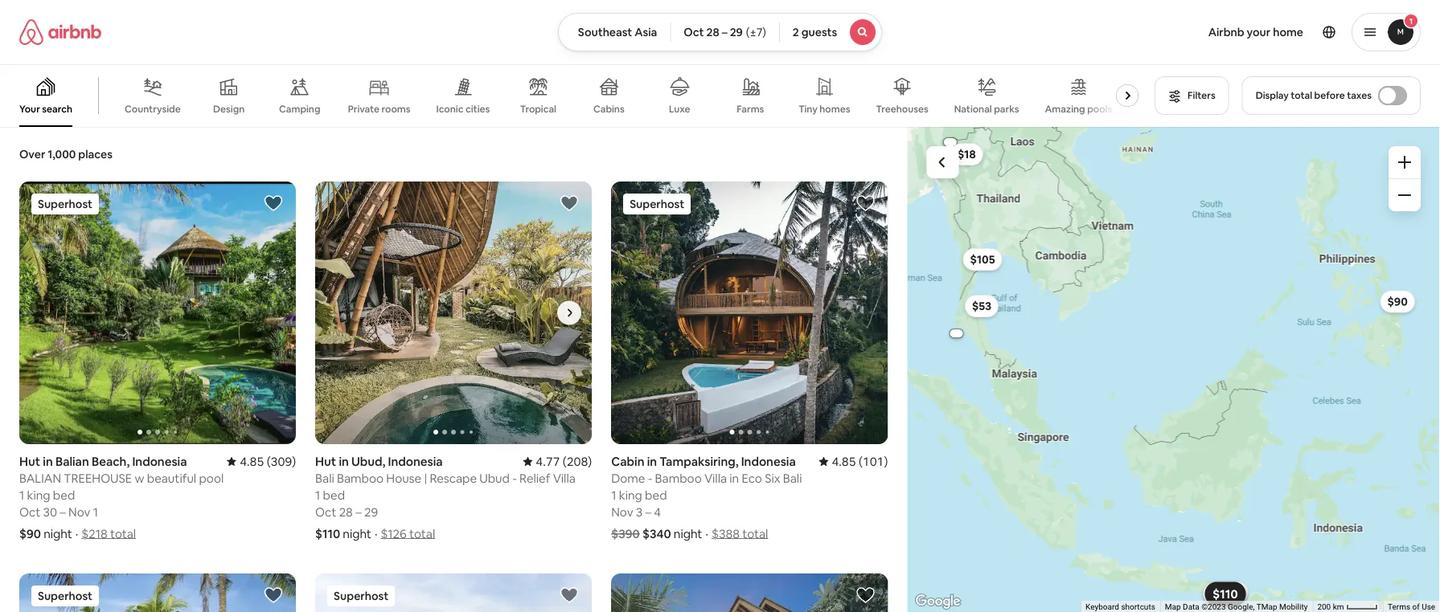 Task type: locate. For each thing, give the bounding box(es) containing it.
29 down ubud,
[[364, 505, 378, 520]]

0 horizontal spatial $340
[[643, 526, 671, 542]]

0 horizontal spatial $90 button
[[1203, 583, 1238, 606]]

0 horizontal spatial indonesia
[[132, 454, 187, 470]]

$18
[[958, 147, 976, 162]]

1 vertical spatial 29
[[364, 505, 378, 520]]

bali left house
[[315, 471, 334, 487]]

·
[[75, 526, 78, 542], [375, 526, 378, 542], [706, 526, 709, 542]]

hut inside hut in balian beach, indonesia balian treehouse w beautiful pool 1 king bed oct 30 – nov 1 $90 night · $218 total
[[19, 454, 40, 470]]

29 inside hut in ubud, indonesia bali bamboo house | rescape ubud - relief villa 1 bed oct 28 – 29 $110 night · $126 total
[[364, 505, 378, 520]]

in for tampaksiring,
[[647, 454, 657, 470]]

tropical
[[520, 103, 557, 115]]

bed inside the cabin in tampaksiring, indonesia dome - bamboo villa in eco six bali 1 king bed nov 3 – 4 $390 $340 night · $388 total
[[645, 488, 667, 503]]

$340 inside the cabin in tampaksiring, indonesia dome - bamboo villa in eco six bali 1 king bed nov 3 – 4 $390 $340 night · $388 total
[[643, 526, 671, 542]]

1 inside the cabin in tampaksiring, indonesia dome - bamboo villa in eco six bali 1 king bed nov 3 – 4 $390 $340 night · $388 total
[[612, 488, 617, 503]]

display total before taxes
[[1256, 89, 1372, 102]]

–
[[722, 25, 728, 39], [60, 505, 66, 520], [356, 505, 362, 520], [646, 505, 652, 520]]

1 vertical spatial $90
[[19, 526, 41, 542]]

filters
[[1188, 89, 1216, 102]]

profile element
[[902, 0, 1421, 64]]

$205 button
[[1205, 583, 1246, 606]]

nov up $218
[[68, 505, 90, 520]]

bed for 1 king bed
[[645, 488, 667, 503]]

keyboard shortcuts button
[[1086, 602, 1156, 613]]

$90 button
[[1380, 291, 1415, 313], [1203, 583, 1238, 606]]

0 horizontal spatial bed
[[53, 488, 75, 503]]

king down dome
[[619, 488, 643, 503]]

1 horizontal spatial king
[[619, 488, 643, 503]]

1 bali from the left
[[315, 471, 334, 487]]

0 horizontal spatial nov
[[68, 505, 90, 520]]

amazing pools
[[1045, 103, 1113, 115]]

0 horizontal spatial bamboo
[[337, 471, 384, 487]]

night
[[44, 526, 72, 542], [343, 526, 372, 542], [674, 526, 703, 542]]

4.85 (101)
[[832, 454, 888, 470]]

1 4.85 from the left
[[240, 454, 264, 470]]

beach,
[[92, 454, 130, 470]]

airbnb your home
[[1209, 25, 1304, 39]]

– right 3
[[646, 505, 652, 520]]

1 horizontal spatial $110
[[1213, 587, 1238, 603]]

1 horizontal spatial hut
[[315, 454, 336, 470]]

total right $218
[[110, 526, 136, 542]]

bali right six
[[783, 471, 802, 487]]

0 horizontal spatial -
[[513, 471, 517, 487]]

1
[[1410, 16, 1414, 26], [19, 488, 24, 503], [315, 488, 320, 503], [612, 488, 617, 503], [93, 505, 98, 520]]

1 horizontal spatial 29
[[730, 25, 743, 39]]

night left $126
[[343, 526, 372, 542]]

$110 inside button
[[1213, 587, 1238, 603]]

$110
[[315, 526, 340, 542], [1213, 587, 1238, 603]]

1 bed from the left
[[53, 488, 75, 503]]

your
[[19, 103, 40, 115]]

2 horizontal spatial bed
[[645, 488, 667, 503]]

$38
[[1213, 590, 1233, 604]]

$227
[[1216, 586, 1241, 601]]

0 horizontal spatial hut
[[19, 454, 40, 470]]

bed for 1 bed
[[323, 488, 345, 503]]

4.77 out of 5 average rating,  208 reviews image
[[523, 454, 592, 470]]

1 horizontal spatial $90 button
[[1380, 291, 1415, 313]]

2 4.85 from the left
[[832, 454, 856, 470]]

total
[[1291, 89, 1313, 102], [110, 526, 136, 542], [409, 526, 435, 542], [743, 526, 769, 542]]

1 inside "dropdown button"
[[1410, 16, 1414, 26]]

28 inside search box
[[707, 25, 720, 39]]

1 king from the left
[[27, 488, 50, 503]]

total left 'before'
[[1291, 89, 1313, 102]]

indonesia up beautiful
[[132, 454, 187, 470]]

in inside hut in ubud, indonesia bali bamboo house | rescape ubud - relief villa 1 bed oct 28 – 29 $110 night · $126 total
[[339, 454, 349, 470]]

- right dome
[[648, 471, 653, 487]]

in up balian
[[43, 454, 53, 470]]

km
[[1333, 603, 1344, 613]]

night down 30
[[44, 526, 72, 542]]

0 horizontal spatial $110
[[315, 526, 340, 542]]

nov left 3
[[612, 505, 633, 520]]

29 left (±7)
[[730, 25, 743, 39]]

– left (±7)
[[722, 25, 728, 39]]

1 indonesia from the left
[[132, 454, 187, 470]]

0 vertical spatial $340
[[643, 526, 671, 542]]

1 bamboo from the left
[[337, 471, 384, 487]]

3 · from the left
[[706, 526, 709, 542]]

night inside hut in ubud, indonesia bali bamboo house | rescape ubud - relief villa 1 bed oct 28 – 29 $110 night · $126 total
[[343, 526, 372, 542]]

2 - from the left
[[648, 471, 653, 487]]

– inside hut in ubud, indonesia bali bamboo house | rescape ubud - relief villa 1 bed oct 28 – 29 $110 night · $126 total
[[356, 505, 362, 520]]

1 horizontal spatial night
[[343, 526, 372, 542]]

night inside the cabin in tampaksiring, indonesia dome - bamboo villa in eco six bali 1 king bed nov 3 – 4 $390 $340 night · $388 total
[[674, 526, 703, 542]]

total right $388 in the bottom of the page
[[743, 526, 769, 542]]

indonesia for cabin in tampaksiring, indonesia
[[741, 454, 796, 470]]

airbnb
[[1209, 25, 1245, 39]]

1 horizontal spatial indonesia
[[388, 454, 443, 470]]

28
[[707, 25, 720, 39], [339, 505, 353, 520]]

· left $126
[[375, 526, 378, 542]]

search
[[42, 103, 72, 115]]

terms
[[1388, 603, 1411, 613]]

1 vertical spatial $90 button
[[1203, 583, 1238, 606]]

1 inside hut in ubud, indonesia bali bamboo house | rescape ubud - relief villa 1 bed oct 28 – 29 $110 night · $126 total
[[315, 488, 320, 503]]

balian
[[19, 471, 61, 487]]

– right 30
[[60, 505, 66, 520]]

1 horizontal spatial $340
[[1213, 586, 1240, 601]]

4.85 left (309)
[[240, 454, 264, 470]]

1 hut from the left
[[19, 454, 40, 470]]

4.85
[[240, 454, 264, 470], [832, 454, 856, 470]]

national parks
[[955, 103, 1020, 115]]

2 night from the left
[[343, 526, 372, 542]]

tmap
[[1257, 603, 1278, 613]]

2 hut from the left
[[315, 454, 336, 470]]

add to wishlist: cabin in tampaksiring, indonesia image
[[856, 194, 875, 213]]

1 horizontal spatial 4.85
[[832, 454, 856, 470]]

none search field containing southeast asia
[[558, 13, 883, 51]]

2 indonesia from the left
[[388, 454, 443, 470]]

2 horizontal spatial indonesia
[[741, 454, 796, 470]]

$105 button
[[963, 249, 1002, 271]]

0 vertical spatial 28
[[707, 25, 720, 39]]

villa down 4.77 (208)
[[553, 471, 576, 487]]

2 bali from the left
[[783, 471, 802, 487]]

hut left ubud,
[[315, 454, 336, 470]]

luxe
[[669, 103, 691, 115]]

$340
[[643, 526, 671, 542], [1213, 586, 1240, 601]]

night left $388 in the bottom of the page
[[674, 526, 703, 542]]

hut up balian
[[19, 454, 40, 470]]

None search field
[[558, 13, 883, 51]]

$388
[[712, 526, 740, 542]]

bed
[[53, 488, 75, 503], [323, 488, 345, 503], [645, 488, 667, 503]]

mobility
[[1280, 603, 1308, 613]]

4.85 left (101)
[[832, 454, 856, 470]]

2 bamboo from the left
[[655, 471, 702, 487]]

1 horizontal spatial bed
[[323, 488, 345, 503]]

– down ubud,
[[356, 505, 362, 520]]

2 horizontal spatial $90
[[1388, 295, 1408, 309]]

total inside 'button'
[[1291, 89, 1313, 102]]

4.77 (208)
[[536, 454, 592, 470]]

1 horizontal spatial bamboo
[[655, 471, 702, 487]]

asia
[[635, 25, 657, 39]]

0 horizontal spatial 4.85
[[240, 454, 264, 470]]

4.77
[[536, 454, 560, 470]]

200
[[1318, 603, 1331, 613]]

in left ubud,
[[339, 454, 349, 470]]

0 vertical spatial $110
[[315, 526, 340, 542]]

$110 button
[[1205, 583, 1246, 607]]

· left $388 in the bottom of the page
[[706, 526, 709, 542]]

0 horizontal spatial ·
[[75, 526, 78, 542]]

200 km button
[[1313, 602, 1383, 613]]

$90 inside hut in balian beach, indonesia balian treehouse w beautiful pool 1 king bed oct 30 – nov 1 $90 night · $218 total
[[19, 526, 41, 542]]

bed inside hut in ubud, indonesia bali bamboo house | rescape ubud - relief villa 1 bed oct 28 – 29 $110 night · $126 total
[[323, 488, 345, 503]]

1 horizontal spatial ·
[[375, 526, 378, 542]]

$98
[[1215, 587, 1236, 601]]

hut for hut in ubud, indonesia bali bamboo house | rescape ubud - relief villa 1 bed oct 28 – 29 $110 night · $126 total
[[315, 454, 336, 470]]

bamboo down ubud,
[[337, 471, 384, 487]]

$90
[[1388, 295, 1408, 309], [19, 526, 41, 542], [1210, 587, 1231, 602]]

in left eco
[[730, 471, 739, 487]]

king down balian
[[27, 488, 50, 503]]

1 horizontal spatial bali
[[783, 471, 802, 487]]

1 night from the left
[[44, 526, 72, 542]]

– inside hut in balian beach, indonesia balian treehouse w beautiful pool 1 king bed oct 30 – nov 1 $90 night · $218 total
[[60, 505, 66, 520]]

1 horizontal spatial nov
[[612, 505, 633, 520]]

in right cabin
[[647, 454, 657, 470]]

2 nov from the left
[[612, 505, 633, 520]]

2 horizontal spatial ·
[[706, 526, 709, 542]]

$105
[[970, 253, 995, 267]]

add to wishlist: hut in ubud, indonesia image
[[560, 194, 579, 213]]

villa down 'tampaksiring,'
[[705, 471, 727, 487]]

$53
[[972, 299, 992, 314]]

0 horizontal spatial $90
[[19, 526, 41, 542]]

|
[[424, 471, 427, 487]]

3 bed from the left
[[645, 488, 667, 503]]

4
[[654, 505, 661, 520]]

0 horizontal spatial villa
[[553, 471, 576, 487]]

hut inside hut in ubud, indonesia bali bamboo house | rescape ubud - relief villa 1 bed oct 28 – 29 $110 night · $126 total
[[315, 454, 336, 470]]

total inside hut in ubud, indonesia bali bamboo house | rescape ubud - relief villa 1 bed oct 28 – 29 $110 night · $126 total
[[409, 526, 435, 542]]

2 · from the left
[[375, 526, 378, 542]]

0 horizontal spatial 29
[[364, 505, 378, 520]]

2 vertical spatial $90
[[1210, 587, 1231, 602]]

parks
[[994, 103, 1020, 115]]

over 1,000 places
[[19, 147, 113, 162]]

villa inside hut in ubud, indonesia bali bamboo house | rescape ubud - relief villa 1 bed oct 28 – 29 $110 night · $126 total
[[553, 471, 576, 487]]

treehouse
[[64, 471, 132, 487]]

3 night from the left
[[674, 526, 703, 542]]

2 king from the left
[[619, 488, 643, 503]]

$104
[[1213, 587, 1238, 601]]

in inside hut in balian beach, indonesia balian treehouse w beautiful pool 1 king bed oct 30 – nov 1 $90 night · $218 total
[[43, 454, 53, 470]]

add to wishlist: houseboat in hua hin district, thailand image
[[560, 586, 579, 606]]

0 horizontal spatial 28
[[339, 505, 353, 520]]

countryside
[[125, 103, 181, 115]]

2 bed from the left
[[323, 488, 345, 503]]

· left $218
[[75, 526, 78, 542]]

bamboo down 'tampaksiring,'
[[655, 471, 702, 487]]

28 down ubud,
[[339, 505, 353, 520]]

eco
[[742, 471, 762, 487]]

balian
[[55, 454, 89, 470]]

28 left (±7)
[[707, 25, 720, 39]]

1 horizontal spatial villa
[[705, 471, 727, 487]]

total right $126
[[409, 526, 435, 542]]

national
[[955, 103, 992, 115]]

1 vertical spatial $110
[[1213, 587, 1238, 603]]

zoom out image
[[1399, 189, 1412, 202]]

· inside hut in ubud, indonesia bali bamboo house | rescape ubud - relief villa 1 bed oct 28 – 29 $110 night · $126 total
[[375, 526, 378, 542]]

dome
[[612, 471, 645, 487]]

0 vertical spatial $90
[[1388, 295, 1408, 309]]

keyboard
[[1086, 603, 1120, 613]]

- right ubud
[[513, 471, 517, 487]]

0 horizontal spatial bali
[[315, 471, 334, 487]]

1 nov from the left
[[68, 505, 90, 520]]

0 horizontal spatial king
[[27, 488, 50, 503]]

indonesia up |
[[388, 454, 443, 470]]

relief
[[520, 471, 551, 487]]

-
[[513, 471, 517, 487], [648, 471, 653, 487]]

$126 total button
[[381, 526, 435, 542]]

iconic cities
[[436, 103, 490, 115]]

map data ©2023 google, tmap mobility
[[1165, 603, 1308, 613]]

1 · from the left
[[75, 526, 78, 542]]

oct
[[684, 25, 704, 39], [19, 505, 40, 520], [315, 505, 337, 520]]

bali
[[315, 471, 334, 487], [783, 471, 802, 487]]

rescape
[[430, 471, 477, 487]]

indonesia up six
[[741, 454, 796, 470]]

1 horizontal spatial -
[[648, 471, 653, 487]]

indonesia inside the cabin in tampaksiring, indonesia dome - bamboo villa in eco six bali 1 king bed nov 3 – 4 $390 $340 night · $388 total
[[741, 454, 796, 470]]

1 horizontal spatial 28
[[707, 25, 720, 39]]

2 horizontal spatial night
[[674, 526, 703, 542]]

2 villa from the left
[[705, 471, 727, 487]]

cabins
[[594, 103, 625, 115]]

1 - from the left
[[513, 471, 517, 487]]

homes
[[820, 103, 851, 115]]

0 horizontal spatial night
[[44, 526, 72, 542]]

group
[[0, 64, 1146, 127], [19, 182, 296, 445], [315, 182, 592, 445], [612, 182, 888, 445], [19, 574, 296, 613], [315, 574, 592, 613], [612, 574, 888, 613]]

(101)
[[859, 454, 888, 470]]

1 horizontal spatial oct
[[315, 505, 337, 520]]

1 horizontal spatial $90
[[1210, 587, 1231, 602]]

group containing iconic cities
[[0, 64, 1146, 127]]

1 villa from the left
[[553, 471, 576, 487]]

add to wishlist: villa in kecamatan ubud, indonesia image
[[856, 586, 875, 606]]

google map
showing 29 stays. region
[[908, 127, 1441, 613]]

1 vertical spatial $340
[[1213, 586, 1240, 601]]

0 horizontal spatial oct
[[19, 505, 40, 520]]

1 vertical spatial 28
[[339, 505, 353, 520]]

4.85 for 4.85 (309)
[[240, 454, 264, 470]]

4.85 out of 5 average rating,  101 reviews image
[[819, 454, 888, 470]]

indonesia inside hut in ubud, indonesia bali bamboo house | rescape ubud - relief villa 1 bed oct 28 – 29 $110 night · $126 total
[[388, 454, 443, 470]]

oct inside hut in ubud, indonesia bali bamboo house | rescape ubud - relief villa 1 bed oct 28 – 29 $110 night · $126 total
[[315, 505, 337, 520]]

w
[[135, 471, 144, 487]]

3 indonesia from the left
[[741, 454, 796, 470]]

villa
[[553, 471, 576, 487], [705, 471, 727, 487]]



Task type: vqa. For each thing, say whether or not it's contained in the screenshot.
your house listing
no



Task type: describe. For each thing, give the bounding box(es) containing it.
farms
[[737, 103, 764, 115]]

night inside hut in balian beach, indonesia balian treehouse w beautiful pool 1 king bed oct 30 – nov 1 $90 night · $218 total
[[44, 526, 72, 542]]

total inside the cabin in tampaksiring, indonesia dome - bamboo villa in eco six bali 1 king bed nov 3 – 4 $390 $340 night · $388 total
[[743, 526, 769, 542]]

cities
[[466, 103, 490, 115]]

indonesia inside hut in balian beach, indonesia balian treehouse w beautiful pool 1 king bed oct 30 – nov 1 $90 night · $218 total
[[132, 454, 187, 470]]

display total before taxes button
[[1243, 76, 1421, 115]]

hut in ubud, indonesia bali bamboo house | rescape ubud - relief villa 1 bed oct 28 – 29 $110 night · $126 total
[[315, 454, 576, 542]]

pool
[[199, 471, 224, 487]]

design
[[213, 103, 245, 115]]

– inside the cabin in tampaksiring, indonesia dome - bamboo villa in eco six bali 1 king bed nov 3 – 4 $390 $340 night · $388 total
[[646, 505, 652, 520]]

southeast
[[578, 25, 633, 39]]

$126
[[381, 526, 407, 542]]

google,
[[1228, 603, 1255, 613]]

home
[[1274, 25, 1304, 39]]

cabin in tampaksiring, indonesia dome - bamboo villa in eco six bali 1 king bed nov 3 – 4 $390 $340 night · $388 total
[[612, 454, 802, 542]]

beautiful
[[147, 471, 196, 487]]

tampaksiring,
[[660, 454, 739, 470]]

private
[[348, 103, 380, 115]]

villa inside the cabin in tampaksiring, indonesia dome - bamboo villa in eco six bali 1 king bed nov 3 – 4 $390 $340 night · $388 total
[[705, 471, 727, 487]]

- inside hut in ubud, indonesia bali bamboo house | rescape ubud - relief villa 1 bed oct 28 – 29 $110 night · $126 total
[[513, 471, 517, 487]]

google image
[[912, 592, 965, 613]]

$90 for topmost $90 button
[[1388, 295, 1408, 309]]

use
[[1422, 603, 1436, 613]]

$390
[[612, 526, 640, 542]]

add to wishlist: tiny home in general luna, philippines image
[[264, 586, 283, 606]]

$340 button
[[1205, 582, 1247, 605]]

$340 inside $340 button
[[1213, 586, 1240, 601]]

$90 for bottom $90 button
[[1210, 587, 1231, 602]]

30
[[43, 505, 57, 520]]

0 vertical spatial $90 button
[[1380, 291, 1415, 313]]

pools
[[1088, 103, 1113, 115]]

(309)
[[267, 454, 296, 470]]

· inside the cabin in tampaksiring, indonesia dome - bamboo villa in eco six bali 1 king bed nov 3 – 4 $390 $340 night · $388 total
[[706, 526, 709, 542]]

oct inside hut in balian beach, indonesia balian treehouse w beautiful pool 1 king bed oct 30 – nov 1 $90 night · $218 total
[[19, 505, 40, 520]]

private rooms
[[348, 103, 411, 115]]

your
[[1247, 25, 1271, 39]]

of
[[1413, 603, 1420, 613]]

(±7)
[[746, 25, 766, 39]]

hut for hut in balian beach, indonesia balian treehouse w beautiful pool 1 king bed oct 30 – nov 1 $90 night · $218 total
[[19, 454, 40, 470]]

iconic
[[436, 103, 464, 115]]

$110 inside hut in ubud, indonesia bali bamboo house | rescape ubud - relief villa 1 bed oct 28 – 29 $110 night · $126 total
[[315, 526, 340, 542]]

in for ubud,
[[339, 454, 349, 470]]

2 guests button
[[779, 13, 883, 51]]

taxes
[[1348, 89, 1372, 102]]

nov inside hut in balian beach, indonesia balian treehouse w beautiful pool 1 king bed oct 30 – nov 1 $90 night · $218 total
[[68, 505, 90, 520]]

1 button
[[1352, 13, 1421, 51]]

(208)
[[563, 454, 592, 470]]

oct 28 – 29 (±7)
[[684, 25, 766, 39]]

$98 button
[[1208, 583, 1243, 605]]

shortcuts
[[1122, 603, 1156, 613]]

king inside the cabin in tampaksiring, indonesia dome - bamboo villa in eco six bali 1 king bed nov 3 – 4 $390 $340 night · $388 total
[[619, 488, 643, 503]]

airbnb your home link
[[1199, 15, 1314, 49]]

over
[[19, 147, 45, 162]]

terms of use link
[[1388, 603, 1436, 613]]

$104 button
[[1205, 583, 1245, 605]]

house
[[386, 471, 422, 487]]

add to wishlist: hut in balian beach, indonesia image
[[264, 194, 283, 213]]

treehouses
[[876, 103, 929, 115]]

$218
[[82, 526, 108, 542]]

bed inside hut in balian beach, indonesia balian treehouse w beautiful pool 1 king bed oct 30 – nov 1 $90 night · $218 total
[[53, 488, 75, 503]]

28 inside hut in ubud, indonesia bali bamboo house | rescape ubud - relief villa 1 bed oct 28 – 29 $110 night · $126 total
[[339, 505, 353, 520]]

4.85 out of 5 average rating,  309 reviews image
[[227, 454, 296, 470]]

keyboard shortcuts
[[1086, 603, 1156, 613]]

0 vertical spatial 29
[[730, 25, 743, 39]]

$227 button
[[1208, 582, 1249, 605]]

- inside the cabin in tampaksiring, indonesia dome - bamboo villa in eco six bali 1 king bed nov 3 – 4 $390 $340 night · $388 total
[[648, 471, 653, 487]]

map
[[1165, 603, 1181, 613]]

amazing
[[1045, 103, 1086, 115]]

1,000
[[48, 147, 76, 162]]

$205
[[1212, 587, 1239, 602]]

$38 button
[[1206, 586, 1241, 608]]

4.85 for 4.85 (101)
[[832, 454, 856, 470]]

nov inside the cabin in tampaksiring, indonesia dome - bamboo villa in eco six bali 1 king bed nov 3 – 4 $390 $340 night · $388 total
[[612, 505, 633, 520]]

in for balian
[[43, 454, 53, 470]]

– inside search box
[[722, 25, 728, 39]]

· inside hut in balian beach, indonesia balian treehouse w beautiful pool 1 king bed oct 30 – nov 1 $90 night · $218 total
[[75, 526, 78, 542]]

2 guests
[[793, 25, 838, 39]]

bamboo inside hut in ubud, indonesia bali bamboo house | rescape ubud - relief villa 1 bed oct 28 – 29 $110 night · $126 total
[[337, 471, 384, 487]]

200 km
[[1318, 603, 1346, 613]]

©2023
[[1202, 603, 1226, 613]]

king inside hut in balian beach, indonesia balian treehouse w beautiful pool 1 king bed oct 30 – nov 1 $90 night · $218 total
[[27, 488, 50, 503]]

tiny
[[799, 103, 818, 115]]

tiny homes
[[799, 103, 851, 115]]

$53 button
[[965, 295, 999, 318]]

ubud
[[480, 471, 510, 487]]

six
[[765, 471, 781, 487]]

bamboo inside the cabin in tampaksiring, indonesia dome - bamboo villa in eco six bali 1 king bed nov 3 – 4 $390 $340 night · $388 total
[[655, 471, 702, 487]]

hut in balian beach, indonesia balian treehouse w beautiful pool 1 king bed oct 30 – nov 1 $90 night · $218 total
[[19, 454, 224, 542]]

guests
[[802, 25, 838, 39]]

before
[[1315, 89, 1345, 102]]

2 horizontal spatial oct
[[684, 25, 704, 39]]

$18 button
[[950, 143, 983, 166]]

bali inside hut in ubud, indonesia bali bamboo house | rescape ubud - relief villa 1 bed oct 28 – 29 $110 night · $126 total
[[315, 471, 334, 487]]

$218 total button
[[82, 526, 136, 542]]

bali inside the cabin in tampaksiring, indonesia dome - bamboo villa in eco six bali 1 king bed nov 3 – 4 $390 $340 night · $388 total
[[783, 471, 802, 487]]

zoom in image
[[1399, 156, 1412, 169]]

total inside hut in balian beach, indonesia balian treehouse w beautiful pool 1 king bed oct 30 – nov 1 $90 night · $218 total
[[110, 526, 136, 542]]

filters button
[[1155, 76, 1230, 115]]

4.85 (309)
[[240, 454, 296, 470]]

indonesia for hut in ubud, indonesia
[[388, 454, 443, 470]]

terms of use
[[1388, 603, 1436, 613]]



